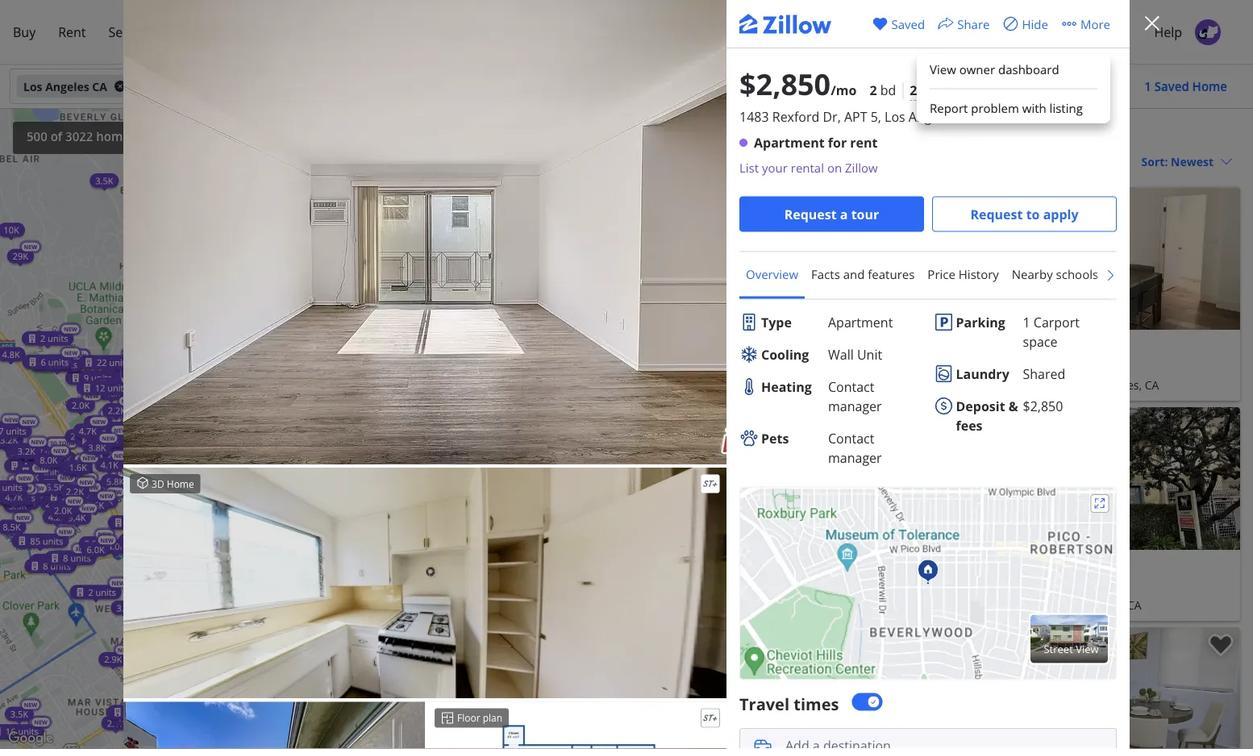 Task type: describe. For each thing, give the bounding box(es) containing it.
16k inside "new 16k"
[[450, 227, 465, 239]]

los angeles ca
[[23, 79, 107, 94]]

0 horizontal spatial 16 units
[[6, 726, 39, 738]]

1483 rexford dr, apt 5, los angeles, ca 90035
[[740, 108, 1019, 125]]

tour down saltair
[[995, 635, 1017, 649]]

1.6k inside new 1.6k new 4.7k
[[556, 400, 574, 412]]

carport
[[1034, 313, 1080, 330]]

3.9k
[[490, 457, 508, 469]]

venice
[[697, 377, 731, 393]]

2 horizontal spatial new 2.9k
[[543, 135, 570, 154]]

2.5k left plus icon
[[563, 661, 581, 673]]

1 horizontal spatial 3.2k link
[[563, 540, 593, 554]]

0 vertical spatial 8.0k link
[[416, 314, 445, 329]]

0 horizontal spatial 8.0k link
[[113, 482, 142, 497]]

new 6.5k
[[202, 495, 228, 514]]

4 units link up 38 units
[[586, 178, 638, 193]]

1 for $3,750+ 1 bd $5,290+ 2 bds
[[732, 335, 741, 357]]

2 vertical spatial new link
[[0, 473, 35, 495]]

new 5.5k up 9.0k 3.7k
[[179, 406, 206, 425]]

new 3.8k right new 4.3k
[[364, 304, 391, 323]]

1 vertical spatial 6.0k link
[[124, 636, 153, 650]]

new inside new 5.8k
[[120, 469, 133, 477]]

travel
[[740, 693, 790, 715]]

7.5k inside "link"
[[433, 432, 451, 444]]

angeles, inside 8811 1/2 burton way, los angeles, ca link
[[1098, 377, 1142, 393]]

request for request a tour
[[785, 205, 837, 223]]

0 horizontal spatial 4.6k link
[[276, 569, 305, 583]]

updated for $2,495+ 1 bd $2,795+ 2 bds
[[967, 415, 1009, 428]]

save this home button for "luxe villas" image
[[1196, 628, 1241, 673]]

3,022 results
[[665, 153, 734, 169]]

bd for $3,750+ 1 bd $5,290+ 2 bds
[[746, 335, 766, 357]]

problem
[[972, 100, 1020, 116]]

keyboard shortcuts
[[343, 740, 413, 749]]

1 horizontal spatial 5.3k link
[[243, 590, 272, 604]]

4.5k link up 6.5k 5.0k
[[467, 231, 496, 246]]

new 2.0k left 3d tour 2.7k 4.0k
[[433, 345, 460, 364]]

new 1.9k down new 1.5k
[[545, 463, 571, 482]]

1 horizontal spatial 23
[[621, 180, 631, 192]]

1 vertical spatial 20
[[416, 560, 427, 572]]

38
[[591, 206, 601, 219]]

new 16k
[[450, 220, 474, 239]]

los right pelham
[[764, 597, 782, 613]]

26 units
[[132, 368, 164, 380]]

0 vertical spatial 6.5k link
[[588, 121, 617, 135]]

12k
[[423, 163, 438, 175]]

new inside new 5.4k
[[22, 487, 35, 494]]

bds for $3,750+ 1 bd $5,290+ 2 bds
[[722, 358, 741, 373]]

1 horizontal spatial new 2.9k
[[226, 624, 253, 643]]

ca inside filters element
[[92, 79, 107, 94]]

blvd,
[[734, 377, 760, 393]]

save this home button for the charlie mar vista image
[[903, 628, 948, 673]]

rent
[[851, 134, 878, 151]]

new 2.5k left plus icon
[[563, 654, 590, 673]]

20 units link
[[618, 157, 675, 171]]

0 vertical spatial new link
[[406, 108, 442, 130]]

3,022
[[665, 153, 694, 169]]

new 1.5k
[[531, 418, 558, 437]]

3.8k right 4.4k link
[[64, 463, 82, 475]]

new inside "new 1.7k"
[[623, 125, 637, 133]]

3.4k down 89 units link
[[548, 226, 566, 238]]

0 vertical spatial 11
[[460, 169, 470, 181]]

5.8k inside new 5.8k
[[106, 476, 124, 488]]

0 horizontal spatial 15
[[454, 360, 464, 372]]

los up the street view button
[[1060, 597, 1078, 613]]

list your rental on zillow link
[[740, 160, 878, 176]]

3 inside new 3 units
[[602, 128, 607, 140]]

new 2.0k up new 4.2k
[[53, 478, 79, 497]]

new inside "new 16k"
[[461, 220, 474, 228]]

overview link
[[740, 252, 805, 299]]

new 1.9k left 7.5k "link"
[[384, 419, 411, 438]]

0 horizontal spatial $2,850
[[740, 64, 831, 104]]

6.4k inside new 6.4k
[[538, 469, 556, 481]]

new 2.5k up the floor plan preview, click to explore more image
[[563, 686, 590, 705]]

3.8k up 64
[[401, 506, 419, 518]]

new 3.8k up 64
[[401, 499, 428, 518]]

street
[[1044, 641, 1074, 656]]

1 vertical spatial 9 units link
[[65, 371, 117, 385]]

buy
[[13, 23, 36, 40]]

1 horizontal spatial 22
[[553, 374, 563, 386]]

0 vertical spatial 6.0k
[[406, 222, 424, 234]]

showcase for 2.9k
[[318, 416, 349, 424]]

0 vertical spatial 23
[[579, 156, 589, 168]]

15 units link
[[511, 133, 574, 154]]

1 horizontal spatial 3.7k
[[566, 252, 583, 264]]

new 3.5k down 13
[[499, 373, 526, 391]]

Add a destination text field
[[786, 728, 1117, 750]]

23k
[[201, 178, 216, 190]]

4.5k link left the 8 units link at the left bottom of page
[[385, 381, 414, 395]]

2 vertical spatial 4.6k
[[281, 570, 299, 582]]

1 vertical spatial 6 units link
[[549, 365, 601, 380]]

2 horizontal spatial 3.2k link
[[622, 708, 652, 722]]

new 2.5k down the 9.4k
[[84, 531, 111, 550]]

3.0k inside new 3.0k new 6.4k
[[528, 565, 546, 577]]

94
[[499, 324, 509, 336]]

6.8k
[[602, 179, 620, 191]]

history
[[959, 266, 1000, 282]]

tour inside 3d tour 3.5k
[[565, 221, 581, 229]]

the charlie mar vista image
[[662, 628, 948, 750]]

saved
[[1155, 78, 1190, 95]]

new 4.0k left 3d tour 2.4k
[[141, 712, 168, 731]]

deposit & fees image
[[935, 396, 954, 416]]

0 horizontal spatial 5.5k link
[[107, 450, 137, 465]]

0 vertical spatial 9.0k link
[[312, 430, 342, 444]]

tour inside 3d tour 2.4k
[[228, 712, 244, 719]]

3d inside 3d tour 2.4k
[[219, 712, 226, 719]]

2.5k right new 3.0k new 6.4k on the bottom of the page
[[600, 559, 618, 571]]

0 horizontal spatial 3.4k link
[[164, 408, 193, 423]]

report for report a map error
[[577, 740, 601, 749]]

new 4.0k left "17k"
[[425, 239, 452, 258]]

street view button
[[1031, 615, 1109, 663]]

3d tour for three dimensional icon associated with the charlie mar vista image
[[684, 635, 724, 649]]

new 5.5k right new 1.5k
[[585, 417, 612, 436]]

new 4.0k down 26 units
[[131, 410, 158, 429]]

request for request to apply
[[971, 205, 1023, 223]]

floor plan preview, click to explore more image
[[500, 723, 659, 750]]

2 horizontal spatial 5 units link
[[614, 158, 666, 173]]

remove tag image
[[114, 80, 127, 93]]

12 units link
[[128, 584, 186, 599]]

2.4k inside 3d tour 2.4k
[[217, 718, 235, 730]]

0 horizontal spatial 22 units
[[97, 357, 130, 369]]

15k link
[[422, 159, 449, 174]]

5.9k link
[[167, 479, 197, 494]]

2.1k link down 17k link
[[425, 260, 455, 275]]

0 vertical spatial 3.1k link
[[579, 178, 609, 193]]

1 vertical spatial new link
[[0, 415, 21, 436]]

tour inside 3d tour 2.7k 4.0k
[[472, 211, 488, 218]]

0 vertical spatial 16 units
[[622, 176, 655, 188]]

new 5.5k right new 3.0k new 6.4k on the bottom of the page
[[578, 562, 604, 581]]

new 4.8k right new 3.0k new 6.4k on the bottom of the page
[[573, 484, 600, 503]]

use
[[554, 740, 567, 749]]

1 horizontal spatial 5.5k link
[[569, 508, 598, 522]]

2 horizontal spatial 4.6k
[[616, 244, 634, 256]]

2 horizontal spatial 14 units
[[546, 590, 579, 602]]

new 3.5k down 26
[[111, 416, 138, 435]]

3d tour 3.0k
[[546, 342, 573, 361]]

4.5k link up 40 units
[[146, 501, 175, 515]]

bd up 1483 rexford dr, apt 5, los angeles, ca 90035
[[881, 81, 897, 99]]

0 horizontal spatial 16
[[6, 726, 16, 738]]

1 horizontal spatial 3.4k link
[[258, 401, 287, 416]]

new 4.7k
[[5, 485, 32, 504]]

3d tour down s in the bottom right of the page
[[977, 635, 1017, 649]]

2.1k link down 4.4k
[[12, 495, 41, 510]]

8.0k for topmost the 8.0k 'link'
[[422, 315, 440, 327]]

new inside new 7.5k
[[621, 117, 634, 124]]

0 horizontal spatial 3.7k link
[[27, 445, 56, 459]]

1 vertical spatial 12 units
[[95, 382, 128, 394]]

2.1k link up "20k"
[[431, 313, 460, 328]]

1 horizontal spatial 3.0k link
[[523, 564, 552, 578]]

2.5k down the 9.4k
[[84, 538, 102, 550]]

1.6k up 3d tour 3.0k at the top left of the page
[[556, 287, 574, 299]]

manager for pets
[[829, 449, 882, 466]]

contact manager for heating
[[829, 378, 882, 414]]

1 horizontal spatial 4.6k link
[[610, 243, 639, 257]]

1 vertical spatial 20 units
[[416, 560, 449, 572]]

2.7k inside 3d tour 2.7k 4.0k
[[461, 217, 479, 230]]

1 horizontal spatial 11 units
[[501, 536, 534, 548]]

1 for $2,495+ 1 bd $2,895+ 2 bds
[[732, 555, 741, 577]]

1 vertical spatial 17 units
[[503, 361, 536, 373]]

4 units link up the $2,895+
[[620, 542, 672, 556]]

laundry
[[956, 365, 1010, 382]]

new 3.3k down 64 units
[[407, 608, 434, 627]]

new 2.7k new 4.1k
[[101, 426, 436, 471]]

a for report
[[603, 740, 607, 749]]

0 vertical spatial 3.3k link
[[6, 445, 35, 460]]

11k link
[[528, 300, 555, 315]]

three dimensional image for 9916 venice blvd, culver city, ca image
[[675, 197, 684, 207]]

new inside new 8.8k
[[192, 167, 205, 175]]

2 vertical spatial 14
[[126, 707, 136, 719]]

new inside "new 12k"
[[434, 156, 447, 164]]

fees
[[956, 416, 983, 434]]

space
[[1023, 332, 1058, 350]]

4.1k inside new 2.7k new 4.1k
[[101, 459, 119, 471]]

new 1.9k up new 5.0k
[[301, 543, 327, 562]]

bd for $2,495+ 1 bd $2,795+ 2 bds
[[1038, 555, 1059, 577]]

$2,895+
[[668, 578, 710, 593]]

0 vertical spatial 17
[[494, 322, 505, 334]]

error
[[627, 740, 644, 749]]

google
[[485, 740, 511, 749]]

4.3k
[[336, 303, 354, 315]]

4.2k for the right 4.2k link
[[398, 395, 416, 407]]

8811 1/2 burton way, los angeles, ca image
[[954, 187, 1241, 330]]

2.5k left close image
[[588, 130, 606, 142]]

help
[[1155, 23, 1183, 40]]

4.4k
[[21, 460, 39, 472]]

5.3k for 5.3k link to the top
[[161, 415, 179, 427]]

0 vertical spatial 6 units link
[[442, 152, 494, 166]]

0 vertical spatial 10k
[[4, 224, 19, 236]]

0 horizontal spatial 22
[[97, 357, 107, 369]]

new 3.8k left new 5.8k
[[64, 456, 91, 475]]

3d tour 3.5k
[[554, 221, 581, 240]]

report for report problem with listing
[[930, 100, 968, 116]]

0 vertical spatial 5.3k link
[[156, 414, 185, 428]]

7.5k inside new 7.5k
[[607, 124, 625, 136]]

2 inside $3,795+ 1 bd $4,495+ 2 bds
[[1006, 358, 1012, 373]]

2 inside $3,750+ 1 bd $5,290+ 2 bds
[[713, 358, 719, 373]]

report a map error
[[577, 740, 644, 749]]

type
[[762, 313, 792, 330]]

los up 3,022
[[665, 124, 691, 146]]

29k
[[13, 250, 28, 262]]

3.8k up new 2.7k new 4.1k
[[263, 403, 281, 415]]

new 2.0k up 85 units
[[54, 498, 81, 517]]

6.5k 5.0k
[[422, 277, 647, 307]]

1 horizontal spatial 6.0k link
[[401, 221, 430, 236]]

pelham
[[697, 597, 736, 613]]

save d
[[892, 16, 926, 32]]

3.4k up new 2.7k new 4.1k
[[264, 402, 282, 415]]

0 vertical spatial 11 units
[[460, 169, 493, 181]]

luxe villas image
[[954, 628, 1241, 750]]

0 horizontal spatial 4.2k link
[[64, 465, 93, 479]]

share button
[[938, 12, 990, 36]]

new 1.9k down 4.4k
[[0, 477, 24, 496]]

3d inside 3d tour 3.0k
[[548, 342, 556, 349]]

utility element
[[727, 0, 1130, 48]]

2 inside dropdown button
[[910, 81, 918, 99]]

more
[[1081, 16, 1111, 32]]

4 units link down new 3 units
[[567, 141, 619, 156]]

1420 s saltair ave, los angeles, ca
[[961, 597, 1142, 613]]

bds for $2,495+ 1 bd $2,795+ 2 bds
[[1015, 578, 1034, 593]]

three dimensional image for the charlie mar vista image
[[675, 637, 684, 647]]

11k
[[534, 301, 549, 313]]

new 3.8k down new 2.0k new 2.3k
[[88, 435, 115, 454]]

schools
[[1057, 266, 1099, 282]]

new 4.0k up new 5.4k
[[21, 465, 48, 484]]

close image
[[610, 132, 621, 144]]

and
[[844, 266, 865, 282]]

5.9k
[[173, 481, 191, 493]]

/mo
[[831, 81, 857, 99]]

1 vertical spatial 17
[[503, 361, 513, 373]]

new inside new 3 units
[[625, 121, 639, 129]]

new 3.3k left new 5.0k
[[271, 566, 298, 585]]

1 vertical spatial 23 units
[[621, 180, 654, 192]]

2 inside $2,495+ 1 bd $2,795+ 2 bds
[[1006, 578, 1012, 593]]

4.7k inside new 4.7k
[[5, 492, 23, 504]]

2 horizontal spatial 12
[[221, 361, 231, 373]]

1 vertical spatial 16
[[528, 373, 538, 385]]

500 of 3022 homes
[[27, 128, 136, 144]]

2.1k link down new 3.9k
[[505, 477, 534, 491]]

0 vertical spatial chevron down image
[[703, 80, 716, 93]]

1.8k link up the floor plan preview, click to explore more image
[[557, 692, 587, 706]]

zillow image
[[740, 14, 835, 34]]

13k for the leftmost 13k link
[[296, 419, 312, 431]]

of for terms
[[545, 740, 552, 749]]

0 horizontal spatial 14 units
[[126, 707, 159, 719]]

homes
[[96, 128, 136, 144]]

new 4.8k right new 6.4k
[[575, 474, 602, 493]]

heating image
[[740, 377, 759, 396]]

0 horizontal spatial 23 units
[[579, 156, 612, 168]]

new inside the new 4.6k
[[488, 483, 501, 491]]

tour inside 3d tour 3.0k
[[557, 342, 573, 349]]

9 units for bottommost 9 units link
[[84, 372, 112, 384]]

1.8k link up the map
[[605, 680, 634, 694]]

85
[[30, 535, 40, 547]]

new 3.5k left new 5.0k
[[272, 556, 299, 575]]

sell
[[109, 23, 129, 40]]

updated today for $3,795+ 1 bd $4,495+ 2 bds
[[967, 195, 1039, 208]]

a for request
[[841, 205, 848, 223]]

0 horizontal spatial 10k link
[[0, 223, 25, 237]]

1 vertical spatial 8.5k
[[39, 455, 57, 467]]

1 chevron down image from the left
[[325, 80, 338, 93]]

2 vertical spatial 3.1k link
[[461, 308, 490, 322]]

0 horizontal spatial 3.0k link
[[111, 601, 140, 615]]

0 vertical spatial 17 units
[[494, 322, 527, 334]]

3d inside 3d tour 3.5k
[[556, 221, 564, 229]]

1950 pelham ave, los angeles, ca image
[[662, 407, 948, 550]]

way,
[[1049, 377, 1075, 393]]

2 vertical spatial new 2.7k
[[236, 609, 263, 628]]

0 horizontal spatial 13k link
[[290, 418, 317, 432]]

2.1k link down remove boundary at the top left
[[528, 150, 557, 164]]

heating
[[762, 378, 812, 395]]

1 horizontal spatial 20
[[637, 158, 647, 170]]

home image
[[19, 85, 55, 120]]

64 units
[[405, 561, 438, 573]]

new 5.5k down new 8.0k
[[46, 474, 73, 493]]

0 horizontal spatial 16k
[[386, 152, 402, 165]]

5.8k for the left the 5.8k link
[[528, 177, 546, 189]]

8.0k for the leftmost the 8.0k 'link'
[[118, 484, 136, 496]]

wall unit
[[829, 345, 883, 363]]

neighborhood link
[[1105, 252, 1200, 296]]

keyboard
[[343, 740, 377, 749]]

new inside new 6.5k
[[215, 495, 228, 502]]

2.5k up the floor plan preview, click to explore more image
[[563, 693, 581, 705]]

1 horizontal spatial 5 units link
[[531, 129, 589, 150]]

1 horizontal spatial 5.8k link
[[614, 196, 644, 210]]

1 vertical spatial 15 units
[[454, 360, 487, 372]]

8.0k inside new 8.0k
[[40, 454, 58, 466]]

bd for $2,495+ 1 bd $2,895+ 2 bds
[[746, 555, 766, 577]]

1 horizontal spatial 4.1k
[[129, 712, 147, 724]]

new 3.8k left the 8 units link at the left bottom of page
[[398, 392, 425, 410]]

street view
[[1044, 641, 1099, 656]]

7 inside the new 7 units
[[0, 425, 4, 437]]

angeles for los angeles ca
[[45, 79, 89, 94]]

new inside new 3.9k
[[503, 450, 517, 458]]

1 inside 1 carport space
[[1023, 313, 1031, 330]]

20k
[[424, 334, 440, 347]]

new 2.5k left 3d tour 3.5k
[[521, 226, 548, 245]]

2.5k left 3d tour 3.5k
[[521, 233, 539, 245]]

save this home image for the charlie mar vista image
[[916, 634, 942, 658]]

1.8k link right 64 units
[[453, 568, 483, 583]]

1 horizontal spatial new 2.7k
[[388, 382, 415, 401]]

cooling image
[[740, 345, 759, 364]]

4.5k link right new 1.5k
[[584, 430, 613, 444]]

1 vertical spatial 16 units
[[528, 373, 561, 385]]

2 horizontal spatial 8.5k
[[110, 380, 128, 392]]

los right way,
[[1077, 377, 1096, 393]]

1.6k right new 8.0k
[[69, 461, 87, 473]]

4 units link up 94
[[452, 300, 504, 315]]

manage rentals
[[956, 23, 1052, 40]]

7.5k link
[[428, 431, 457, 445]]

$2,495+ for $2,495+ 1 bd $2,795+ 2 bds
[[961, 555, 1021, 577]]

2 horizontal spatial 22
[[631, 163, 641, 176]]

1 for $2,495+ 1 bd $2,795+ 2 bds
[[1025, 555, 1034, 577]]

4.7k link
[[491, 397, 521, 411]]

1 vertical spatial 12
[[95, 382, 105, 394]]

new 3.5k up new 5.8k
[[125, 438, 152, 457]]

los right the 5,
[[885, 108, 906, 125]]

saltair
[[999, 597, 1032, 613]]

0 vertical spatial 15 units
[[529, 141, 562, 153]]

1.6k up 13 units
[[543, 334, 561, 347]]

1 vertical spatial 10 units link
[[157, 619, 214, 634]]

4.5k link up new 5.4k
[[32, 454, 61, 469]]

apartment for apartment for rent
[[754, 134, 825, 151]]

updated today for $2,495+ 1 bd $2,795+ 2 bds
[[967, 415, 1039, 428]]

new 3.3k down "new 16k"
[[430, 241, 457, 260]]

new inside new 29k
[[24, 243, 37, 251]]

2 horizontal spatial new 2.7k
[[615, 215, 642, 234]]

rental
[[786, 124, 836, 146]]

3.4k down remove
[[504, 147, 522, 159]]

1 horizontal spatial 20 units
[[637, 158, 670, 170]]

new 2.0k up 14 units link
[[219, 564, 246, 583]]

0 vertical spatial 12 units
[[221, 361, 254, 373]]

4.4k link
[[16, 458, 45, 473]]

rent
[[58, 23, 86, 40]]

2.3k inside new 2.0k new 2.3k
[[89, 417, 107, 429]]

new 7 units
[[0, 418, 35, 437]]

los inside filters element
[[23, 79, 42, 94]]

sqft
[[986, 81, 1009, 99]]

5.4k link
[[259, 402, 288, 417]]

4 units link up new 4.7k
[[4, 459, 56, 473]]

home inside 1 saved home link
[[1193, 78, 1228, 95]]

1,200
[[950, 81, 983, 99]]

1950 pelham ave, los angeles, ca
[[668, 597, 847, 613]]

to
[[1027, 205, 1040, 223]]

1 vertical spatial chevron down image
[[1221, 155, 1234, 168]]

$2,850 inside the deposit & fees $2,850
[[1023, 397, 1064, 414]]

deposit & fees $2,850
[[956, 397, 1064, 434]]

2 inside '$2,495+ 1 bd $2,895+ 2 bds'
[[713, 578, 719, 593]]

1 vertical spatial 3.1k link
[[554, 274, 583, 288]]

2 vertical spatial 6 units link
[[500, 417, 553, 431]]

1.5k inside new 1.5k
[[531, 425, 549, 437]]

3.4k up 9.0k 3.7k
[[170, 409, 188, 421]]

2 horizontal spatial 4.7k
[[497, 398, 515, 410]]

angeles for los angeles ca rental listings
[[695, 124, 756, 146]]



Task type: vqa. For each thing, say whether or not it's contained in the screenshot.
"SIMILAR TO TRADITIONAL SELLING"
no



Task type: locate. For each thing, give the bounding box(es) containing it.
zillow logo image
[[562, 19, 691, 48]]

1 vertical spatial of
[[545, 740, 552, 749]]

0 vertical spatial report
[[930, 100, 968, 116]]

2 vertical spatial 8.5k
[[3, 521, 21, 533]]

16 units link
[[603, 175, 661, 190]]

3.8k link
[[258, 402, 287, 416]]

5.3k for 5.3k link to the right
[[248, 591, 266, 603]]

1 vertical spatial 4.6k
[[474, 490, 492, 502]]

new inside new 1.5k
[[545, 418, 558, 426]]

1 horizontal spatial 13k link
[[391, 110, 418, 124]]

new inside new 9.4k
[[82, 505, 95, 513]]

angeles inside filters element
[[45, 79, 89, 94]]

3.8k down new 2.0k new 2.3k
[[88, 442, 106, 454]]

6.4k inside new 3.0k new 6.4k
[[537, 468, 555, 480]]

1 vertical spatial 3.3k link
[[366, 494, 395, 508]]

$2,850 /mo
[[740, 64, 857, 104]]

2 vertical spatial 16 units
[[6, 726, 39, 738]]

bds inside '$2,495+ 1 bd $2,895+ 2 bds'
[[722, 578, 741, 593]]

clear field image
[[225, 80, 238, 93]]

2 ave, from the left
[[1035, 597, 1057, 613]]

4.6k down 3.9k
[[474, 490, 492, 502]]

40k link
[[358, 118, 391, 140]]

17
[[494, 322, 505, 334], [503, 361, 513, 373]]

2 horizontal spatial 16
[[622, 176, 632, 188]]

1 vertical spatial 9.0k link
[[286, 487, 315, 501]]

13k link
[[391, 110, 418, 124], [290, 418, 317, 432]]

new 2.5k right new 3.0k new 6.4k on the bottom of the page
[[600, 552, 627, 571]]

0 vertical spatial new 3.4k
[[504, 140, 531, 159]]

1 horizontal spatial 3.3k link
[[366, 494, 395, 508]]

new 1.9k left 3d tour 3.5k
[[524, 228, 550, 247]]

new 7.5k
[[607, 117, 634, 136]]

0 horizontal spatial 5 units link
[[367, 316, 419, 331]]

28k
[[135, 200, 151, 212]]

of
[[51, 128, 62, 144], [545, 740, 552, 749]]

17 left 13
[[503, 361, 513, 373]]

0 horizontal spatial 12 units
[[95, 382, 128, 394]]

1 showingtime+ logo image from the top
[[701, 474, 720, 494]]

0 vertical spatial 13k
[[396, 111, 412, 123]]

4.1k link
[[124, 711, 153, 725]]

1.6k down 38
[[591, 234, 609, 246]]

1 horizontal spatial 16
[[528, 373, 538, 385]]

8811 1/2 burton way, los angeles, ca
[[961, 377, 1160, 393]]

main content containing los angeles ca rental listings
[[649, 109, 1254, 750]]

map
[[609, 740, 625, 749]]

14 units link
[[180, 632, 237, 646]]

map region
[[0, 16, 765, 750]]

0 horizontal spatial 6.5k
[[202, 501, 220, 514]]

6 units link down '4.7k' link
[[500, 417, 553, 431]]

3d inside 3d tour 2.7k 4.0k
[[463, 211, 471, 218]]

nearby schools link
[[1006, 252, 1105, 296]]

of left use
[[545, 740, 552, 749]]

4.2k inside new 4.2k
[[48, 511, 66, 523]]

expand this map image
[[1091, 494, 1110, 513]]

3 chevron down image from the left
[[577, 80, 590, 93]]

2 6.4k from the left
[[538, 469, 556, 481]]

2 vertical spatial 22 units
[[553, 374, 586, 386]]

pets
[[762, 429, 789, 447]]

updated today down &
[[967, 415, 1039, 428]]

3d
[[618, 121, 625, 128], [687, 195, 699, 208], [463, 211, 471, 218], [556, 221, 564, 229], [422, 224, 430, 231], [505, 241, 513, 249], [570, 255, 578, 263], [565, 338, 573, 345], [548, 342, 556, 349], [466, 351, 473, 358], [471, 353, 479, 361], [557, 364, 565, 371], [491, 374, 498, 382], [491, 374, 499, 382], [289, 417, 296, 425], [49, 440, 56, 447], [50, 440, 57, 447], [304, 542, 311, 550], [75, 546, 83, 553], [230, 552, 238, 560], [55, 553, 63, 561], [155, 562, 163, 569], [256, 583, 263, 591], [312, 592, 320, 600], [687, 635, 699, 649], [980, 635, 992, 649], [219, 712, 226, 719]]

2.1k
[[533, 151, 551, 163], [431, 261, 449, 274], [437, 314, 455, 326], [413, 419, 431, 431], [511, 478, 529, 490], [17, 496, 35, 509], [485, 556, 503, 568], [263, 574, 281, 586], [504, 631, 522, 643], [107, 718, 125, 730]]

request inside button
[[971, 205, 1023, 223]]

bd inside $3,750+ 1 bd $5,290+ 2 bds
[[746, 335, 766, 357]]

search image
[[228, 80, 240, 93]]

1 horizontal spatial 4.2k link
[[392, 394, 421, 409]]

8.5k down new 5.4k
[[3, 521, 21, 533]]

0 horizontal spatial three dimensional image
[[136, 477, 149, 490]]

0 vertical spatial 5 units link
[[531, 129, 589, 150]]

0 horizontal spatial 5.8k
[[106, 476, 124, 488]]

rexford
[[773, 108, 820, 125]]

5.8k link down 23 units link
[[614, 196, 644, 210]]

1 vertical spatial 5.3k
[[248, 591, 266, 603]]

three dimensional image down 3,022
[[675, 197, 684, 207]]

1 horizontal spatial 9
[[639, 151, 645, 163]]

1 vertical spatial home
[[1193, 78, 1228, 95]]

1 inside '$2,495+ 1 bd $2,895+ 2 bds'
[[732, 555, 741, 577]]

1 ave, from the left
[[739, 597, 761, 613]]

64
[[405, 561, 415, 573]]

tour down pelham
[[702, 635, 724, 649]]

0 horizontal spatial 13k
[[296, 419, 312, 431]]

1483 rexford dr apt 5 image
[[741, 487, 1117, 679]]

floor plan image
[[441, 712, 454, 725]]

units inside the new 7 units
[[6, 425, 26, 437]]

0 vertical spatial showcase
[[106, 373, 137, 380]]

1 horizontal spatial 9.0k
[[318, 431, 336, 443]]

tour for three dimensional icon associated with the charlie mar vista image
[[702, 635, 724, 649]]

listing
[[1050, 100, 1083, 116]]

1 horizontal spatial 12
[[147, 585, 157, 598]]

3.0k inside 3d tour 3.0k
[[546, 349, 564, 361]]

1 contact from the top
[[829, 378, 875, 395]]

new inside new 4.2k
[[62, 504, 75, 512]]

laundry image
[[935, 364, 954, 383]]

of right 500
[[51, 128, 62, 144]]

1 vertical spatial 8.0k link
[[113, 482, 142, 497]]

new 2.7k up the 8.3k link
[[615, 215, 642, 234]]

$2,495+ for $2,495+ 1 bd $2,895+ 2 bds
[[668, 555, 728, 577]]

new 3.3k down 4.4k
[[9, 493, 36, 512]]

today for $3,795+ 1 bd $4,495+ 2 bds
[[1011, 195, 1039, 208]]

1 vertical spatial 14
[[198, 633, 209, 645]]

terms of use link
[[520, 740, 567, 749]]

0 horizontal spatial of
[[51, 128, 62, 144]]

$2,495+ inside $2,495+ 1 bd $2,795+ 2 bds
[[961, 555, 1021, 577]]

1 vertical spatial 7.5k
[[433, 432, 451, 444]]

1 down type icon
[[732, 335, 741, 357]]

new inside new 5.0k
[[317, 568, 330, 576]]

view larger view of the 1 photo of this home image
[[123, 0, 730, 465]]

1 horizontal spatial $2,495+
[[961, 555, 1021, 577]]

save this home image
[[916, 414, 942, 438], [916, 634, 942, 658], [1209, 634, 1234, 658]]

6.0k left "new 16k"
[[406, 222, 424, 234]]

new link down 4.4k
[[0, 473, 35, 495]]

2 three dimensional image from the top
[[675, 637, 684, 647]]

3.4k link up 9.0k 3.7k
[[164, 408, 193, 423]]

40
[[126, 517, 137, 529]]

0 horizontal spatial $2,495+
[[668, 555, 728, 577]]

3d tour 5.4k
[[489, 374, 515, 393], [489, 374, 516, 393]]

tour for three dimensional icon for 9916 venice blvd, culver city, ca image
[[702, 195, 724, 208]]

new inside new 4.7k
[[19, 485, 32, 492]]

0 vertical spatial 20
[[637, 158, 647, 170]]

report left the map
[[577, 740, 601, 749]]

culver
[[763, 377, 796, 393]]

2 horizontal spatial 6.0k
[[406, 222, 424, 234]]

0 vertical spatial 3.2k link
[[526, 407, 555, 422]]

1 $2,495+ from the left
[[668, 555, 728, 577]]

0 vertical spatial home
[[152, 23, 188, 40]]

angeles, inside 1950 pelham ave, los angeles, ca link
[[785, 597, 829, 613]]

new 2.4k
[[303, 396, 330, 415], [534, 433, 560, 452], [310, 539, 336, 558], [288, 540, 314, 559], [231, 580, 258, 598], [257, 597, 284, 616], [202, 712, 229, 731]]

bd inside '$2,495+ 1 bd $2,895+ 2 bds'
[[746, 555, 766, 577]]

0 vertical spatial 5.5k link
[[107, 450, 137, 465]]

9 for bottommost 9 units link
[[84, 372, 89, 384]]

0 horizontal spatial showcase
[[106, 373, 137, 380]]

3.4k link
[[258, 401, 287, 416], [164, 408, 193, 423]]

$3,750+
[[668, 335, 728, 357]]

three dimensional image
[[675, 197, 684, 207], [675, 637, 684, 647]]

3.2k link down new 6.4k
[[563, 540, 593, 554]]

17 units up 13
[[494, 322, 527, 334]]

1 inside $2,495+ 1 bd $2,795+ 2 bds
[[1025, 555, 1034, 577]]

plus image
[[610, 668, 627, 685]]

updated for $3,795+ 1 bd $4,495+ 2 bds
[[967, 195, 1009, 208]]

3.3k link
[[6, 445, 35, 460], [366, 494, 395, 508]]

new 12k
[[423, 156, 447, 175]]

0 vertical spatial 6.5k
[[593, 122, 611, 134]]

new inside the new 7 units
[[22, 418, 35, 426]]

1 vertical spatial 6.5k
[[629, 277, 647, 289]]

google image
[[4, 729, 57, 750]]

new 2.7k up 14 units link
[[236, 609, 263, 628]]

0 horizontal spatial 9 units
[[84, 372, 112, 384]]

zillow
[[846, 160, 878, 176]]

0 horizontal spatial 10 units link
[[157, 619, 214, 634]]

los up 500
[[23, 79, 42, 94]]

10k up new 29k
[[4, 224, 19, 236]]

features
[[868, 266, 915, 282]]

today for $2,495+ 1 bd $2,895+ 2 bds
[[718, 415, 746, 428]]

home inside home loans link
[[152, 23, 188, 40]]

tour
[[702, 195, 724, 208], [702, 635, 724, 649], [995, 635, 1017, 649]]

save this home button
[[903, 407, 948, 453], [903, 628, 948, 673], [1196, 628, 1241, 673]]

5.0k inside new 5.0k
[[304, 575, 321, 587]]

9916 venice blvd, culver city, ca image
[[662, 187, 948, 330]]

3.5k link
[[90, 173, 119, 188], [485, 263, 514, 277], [378, 535, 407, 549], [30, 554, 59, 569]]

4.6k link
[[610, 243, 639, 257], [276, 569, 305, 583]]

9.0k 3.7k
[[33, 431, 336, 458]]

remove boundary
[[500, 130, 604, 146]]

new 8.5k right 4.4k
[[39, 448, 66, 467]]

23 units
[[579, 156, 612, 168], [621, 180, 654, 192]]

0 vertical spatial 4.2k
[[398, 395, 416, 407]]

manager for heating
[[829, 397, 882, 414]]

1 vertical spatial 11
[[548, 344, 558, 356]]

hide image
[[1003, 16, 1019, 32]]

0 horizontal spatial 14
[[126, 707, 136, 719]]

bds inside $2,495+ 1 bd $2,795+ 2 bds
[[1015, 578, 1034, 593]]

bd for $3,795+ 1 bd $4,495+ 2 bds
[[1038, 335, 1059, 357]]

a left tour
[[841, 205, 848, 223]]

filters element
[[0, 65, 1254, 109]]

3d tour 2.4k
[[217, 712, 244, 730]]

1 for $3,795+ 1 bd $4,495+ 2 bds
[[1025, 335, 1034, 357]]

3.2k inside 3d tour 3.2k
[[555, 371, 573, 383]]

2.8k
[[484, 372, 502, 384], [519, 464, 537, 476], [618, 560, 636, 572], [259, 568, 277, 580], [313, 571, 331, 583], [523, 573, 541, 585], [230, 582, 248, 594], [270, 585, 288, 597], [244, 589, 262, 601], [274, 596, 292, 608], [528, 691, 546, 703]]

89
[[566, 206, 577, 219]]

0 horizontal spatial 9
[[84, 372, 89, 384]]

1 horizontal spatial 4.7k
[[79, 425, 97, 437]]

request to apply
[[971, 205, 1079, 223]]

showcase up new 2.0k new 2.3k
[[106, 373, 137, 380]]

1 vertical spatial 9
[[84, 372, 89, 384]]

16 inside the 16 units link
[[622, 176, 632, 188]]

new inside new 6.4k
[[552, 462, 565, 469]]

0 vertical spatial 10k link
[[0, 223, 25, 237]]

new inside 'new 28k'
[[147, 193, 160, 200]]

chevron right image
[[1105, 269, 1117, 281]]

new 2.7k left the 8 units link at the left bottom of page
[[388, 382, 415, 401]]

1.5k link
[[633, 111, 662, 125], [557, 194, 586, 208], [262, 600, 292, 615], [227, 610, 256, 624]]

terms of use
[[520, 740, 567, 749]]

2 $2,495+ from the left
[[961, 555, 1021, 577]]

12 inside 12 units link
[[147, 585, 157, 598]]

new inside new 6.0k
[[100, 537, 114, 544]]

0 vertical spatial contact manager
[[829, 378, 882, 414]]

view inside 'view owner dashboard' link
[[930, 61, 957, 78]]

8.5k left 26
[[110, 380, 128, 392]]

14
[[546, 590, 556, 602], [198, 633, 209, 645], [126, 707, 136, 719]]

4.2k for 4.2k link to the left
[[70, 466, 87, 478]]

0 vertical spatial 12
[[221, 361, 231, 373]]

3.1k
[[585, 179, 603, 192], [559, 275, 577, 287], [467, 309, 485, 321], [521, 363, 539, 375], [525, 422, 543, 434], [460, 524, 478, 537], [550, 652, 568, 664]]

1 horizontal spatial view
[[1076, 641, 1099, 656]]

4 chevron down image from the left
[[801, 80, 813, 93]]

$2,850 down burton
[[1023, 397, 1064, 414]]

2 horizontal spatial 11 units
[[548, 344, 581, 356]]

$2,495+ 1 bd $2,795+ 2 bds
[[961, 555, 1059, 593]]

6.4k down "4.9k" on the bottom
[[537, 468, 555, 480]]

1 horizontal spatial 23 units
[[621, 180, 654, 192]]

1 horizontal spatial 15 units
[[529, 141, 562, 153]]

for
[[828, 134, 847, 151]]

updated for $2,495+ 1 bd $2,895+ 2 bds
[[675, 415, 716, 428]]

nearby schools
[[1012, 266, 1099, 282]]

units inside new 3 units
[[609, 128, 630, 140]]

1 inside $3,750+ 1 bd $5,290+ 2 bds
[[732, 335, 741, 357]]

three dimensional image down 1420
[[967, 637, 977, 647]]

2 horizontal spatial 5.8k
[[620, 197, 638, 209]]

6.5k for 6.5k
[[593, 122, 611, 134]]

5.8k for the right the 5.8k link
[[620, 197, 638, 209]]

9 units for topmost 9 units link
[[639, 151, 667, 163]]

1.8k link up 13 units
[[530, 335, 560, 349]]

3.5k inside 3d tour 3.5k
[[554, 228, 572, 240]]

ave, right saltair
[[1035, 597, 1057, 613]]

main content
[[649, 109, 1254, 750]]

showingtime+ logo image
[[701, 474, 720, 494], [701, 709, 720, 728]]

parking
[[956, 313, 1006, 330]]

6.0k link down 12 units link
[[124, 636, 153, 650]]

1 vertical spatial 9 units
[[84, 372, 112, 384]]

of for 500
[[51, 128, 62, 144]]

contact for pets
[[829, 429, 875, 447]]

1 6.4k from the left
[[537, 468, 555, 480]]

1 inside $3,795+ 1 bd $4,495+ 2 bds
[[1025, 335, 1034, 357]]

2.6k
[[601, 123, 619, 135], [427, 306, 445, 318], [515, 460, 533, 473], [86, 499, 104, 512], [639, 544, 657, 557], [213, 637, 230, 649], [564, 657, 582, 669], [121, 710, 139, 722]]

23 units down 2.5k link
[[579, 156, 612, 168]]

13k for topmost 13k link
[[396, 111, 412, 123]]

1 three dimensional image from the top
[[675, 197, 684, 207]]

angeles, inside the 1420 s saltair ave, los angeles, ca link
[[1081, 597, 1125, 613]]

9 for topmost 9 units link
[[639, 151, 645, 163]]

bds for $3,795+ 1 bd $4,495+ 2 bds
[[1015, 358, 1034, 373]]

10k
[[4, 224, 19, 236], [525, 251, 540, 263]]

a left the map
[[603, 740, 607, 749]]

2.7k inside new 2.7k new 4.1k
[[409, 433, 427, 445]]

3.7k inside 9.0k 3.7k
[[33, 446, 51, 458]]

6.5k for 6.5k 5.0k
[[629, 277, 647, 289]]

0 vertical spatial 16k
[[386, 152, 402, 165]]

7.5k
[[607, 124, 625, 136], [433, 432, 451, 444]]

6.0k link left "new 16k"
[[401, 221, 430, 236]]

facts and features link
[[805, 252, 922, 296]]

1.8k link up plus icon
[[591, 645, 620, 659]]

8.0k link up 40
[[113, 482, 142, 497]]

new 2.6k
[[601, 116, 628, 135], [515, 454, 542, 473], [86, 493, 113, 512], [213, 630, 239, 649]]

0 vertical spatial 22
[[631, 163, 641, 176]]

new 3.5k up google image
[[10, 702, 37, 720]]

1 manager from the top
[[829, 397, 882, 414]]

2.0k inside new 2.0k new 2.3k
[[72, 399, 90, 411]]

main navigation
[[0, 0, 1254, 266]]

3d tour for three dimensional icon for 9916 venice blvd, culver city, ca image
[[684, 195, 724, 208]]

5.5k link up new 5.8k
[[107, 450, 137, 465]]

new inside new 8.0k
[[53, 448, 67, 455]]

new 4.8k
[[575, 474, 602, 493], [573, 484, 600, 503]]

hide
[[1023, 16, 1049, 32]]

1.6k down new 2.0k new 2.3k
[[100, 434, 118, 446]]

2 units link
[[569, 118, 621, 132], [527, 129, 586, 151], [534, 130, 592, 152], [530, 156, 582, 171], [547, 190, 599, 205], [323, 297, 375, 312], [322, 301, 374, 316], [522, 351, 574, 365], [41, 355, 93, 369], [450, 392, 502, 407], [366, 444, 418, 459], [89, 448, 141, 462], [372, 489, 424, 504], [550, 498, 603, 512], [506, 517, 558, 532], [621, 543, 673, 558], [201, 549, 253, 564], [220, 560, 273, 575], [244, 570, 296, 584], [201, 587, 253, 601], [228, 594, 281, 608], [534, 636, 586, 651], [537, 646, 589, 660]]

2 horizontal spatial 22 units
[[631, 163, 664, 176]]

0 vertical spatial 8.5k
[[110, 380, 128, 392]]

new inside new 4.3k
[[350, 296, 363, 304]]

8.3k link
[[587, 235, 616, 250]]

2 showingtime+ logo image from the top
[[701, 709, 720, 728]]

5.0k inside 6.5k 5.0k
[[422, 294, 440, 307]]

new 3.5k
[[499, 373, 526, 391], [111, 416, 138, 435], [125, 438, 152, 457], [272, 556, 299, 575], [10, 702, 37, 720]]

this property on the map image
[[919, 560, 938, 584]]

0 vertical spatial apartment
[[754, 134, 825, 151]]

8.0k right 4.4k
[[40, 454, 58, 466]]

11 up 3d tour 3.2k
[[548, 344, 558, 356]]

8.0k link
[[416, 314, 445, 329], [113, 482, 142, 497]]

1 horizontal spatial 22 units
[[553, 374, 586, 386]]

9.0k for 9.0k
[[291, 488, 309, 500]]

sell link
[[97, 13, 141, 51]]

bds up blvd,
[[722, 358, 741, 373]]

updated down 9916
[[675, 415, 716, 428]]

new 2.2k
[[528, 152, 555, 171], [506, 172, 532, 191], [431, 248, 458, 267], [385, 301, 411, 320], [108, 398, 135, 417], [411, 428, 437, 447], [66, 479, 93, 498], [323, 534, 350, 553], [268, 586, 295, 605]]

contact for heating
[[829, 378, 875, 395]]

1 horizontal spatial 6.5k
[[593, 122, 611, 134]]

request left "to" on the top right of page
[[971, 205, 1023, 223]]

2.5k link
[[583, 129, 612, 143]]

list your rental on zillow
[[740, 160, 878, 176]]

2.5k
[[588, 130, 606, 142], [521, 233, 539, 245], [84, 538, 102, 550], [600, 559, 618, 571], [563, 661, 581, 673], [563, 693, 581, 705]]

showcase for 8.5k
[[106, 373, 137, 380]]

33 units link
[[616, 153, 673, 168]]

1 contact manager from the top
[[829, 378, 882, 414]]

2.2k link
[[533, 147, 562, 162], [518, 185, 547, 199], [483, 250, 512, 265], [461, 251, 490, 265], [624, 271, 653, 285], [535, 335, 565, 349], [612, 537, 641, 552], [142, 557, 171, 572], [558, 656, 587, 671]]

bds up burton
[[1015, 358, 1034, 373]]

2 chevron down image from the left
[[426, 80, 439, 93]]

2.7k link
[[628, 271, 657, 285], [8, 443, 37, 458], [33, 483, 62, 497], [29, 555, 58, 569]]

6.0k link
[[401, 221, 430, 236], [124, 636, 153, 650]]

$2,495+ inside '$2,495+ 1 bd $2,895+ 2 bds'
[[668, 555, 728, 577]]

1 vertical spatial manager
[[829, 449, 882, 466]]

report problem with listing
[[930, 100, 1083, 116]]

more image
[[1062, 16, 1078, 32]]

chevron down image
[[325, 80, 338, 93], [426, 80, 439, 93], [577, 80, 590, 93], [801, 80, 813, 93]]

view larger view of the 2 photo of this home image
[[123, 702, 425, 750]]

three dimensional image
[[136, 477, 149, 490], [967, 637, 977, 647]]

a inside "button"
[[841, 205, 848, 223]]

3.7k down 3d tour 3.5k
[[566, 252, 583, 264]]

6.0k inside new 6.0k
[[87, 544, 105, 556]]

33 units
[[634, 155, 667, 167]]

contact manager for pets
[[829, 429, 882, 466]]

$3,750+ 1 bd $5,290+ 2 bds
[[668, 335, 766, 373]]

5.5k link right new 3.0k new 6.4k on the bottom of the page
[[569, 508, 598, 522]]

3.8k left the 8 units link at the left bottom of page
[[398, 398, 416, 410]]

new 5.0k
[[304, 568, 330, 587]]

1 horizontal spatial 11
[[501, 536, 511, 548]]

0 vertical spatial 3.7k link
[[560, 251, 589, 265]]

4.6k inside the new 4.6k
[[474, 490, 492, 502]]

new 3.4k down 89
[[548, 219, 575, 238]]

car image
[[754, 736, 773, 750]]

1420 s saltair ave, los angeles, ca link
[[961, 595, 1234, 615]]

new link up "new 12k"
[[406, 108, 442, 130]]

manager
[[829, 397, 882, 414], [829, 449, 882, 466]]

3022
[[65, 128, 93, 144]]

11 right the 15k link
[[460, 169, 470, 181]]

report inside report problem with listing button
[[930, 100, 968, 116]]

16 units
[[622, 176, 655, 188], [528, 373, 561, 385], [6, 726, 39, 738]]

request
[[785, 205, 837, 223], [971, 205, 1023, 223]]

view inside the street view button
[[1076, 641, 1099, 656]]

2 contact manager from the top
[[829, 429, 882, 466]]

pets image
[[740, 428, 759, 448]]

0 vertical spatial 9 units link
[[621, 150, 673, 164]]

1 horizontal spatial ave,
[[1035, 597, 1057, 613]]

d
[[918, 16, 926, 32]]

1 vertical spatial three dimensional image
[[967, 637, 977, 647]]

17 units
[[494, 322, 527, 334], [503, 361, 536, 373]]

chevron right image
[[218, 162, 238, 181]]

2 manager from the top
[[829, 449, 882, 466]]

agent
[[250, 23, 285, 40]]

3.8k right new 4.3k
[[364, 311, 382, 323]]

4.7k
[[497, 398, 515, 410], [79, 425, 97, 437], [5, 492, 23, 504]]

0 vertical spatial 4.1k
[[101, 459, 119, 471]]

10k link up new 29k
[[0, 223, 25, 237]]

1 up saltair
[[1025, 555, 1034, 577]]

4.0k inside 3d tour 2.7k 4.0k
[[475, 507, 493, 519]]

2 request from the left
[[971, 205, 1023, 223]]

10k up 6.5k 5.0k
[[525, 251, 540, 263]]

4.7k inside new 1.6k new 4.7k
[[79, 425, 97, 437]]

2 vertical spatial 3.2k link
[[622, 708, 652, 722]]

6.5k inside new 6.5k
[[202, 501, 220, 514]]

new 6.4k
[[538, 462, 565, 481]]

1 horizontal spatial a
[[841, 205, 848, 223]]

bd up 1420 s saltair ave, los angeles, ca
[[1038, 555, 1059, 577]]

0 vertical spatial showingtime+ logo image
[[701, 474, 720, 494]]

4.5k link up 20k link
[[407, 311, 436, 325]]

2 contact from the top
[[829, 429, 875, 447]]

apartment for apartment
[[829, 313, 893, 330]]

view right "street"
[[1076, 641, 1099, 656]]

0 vertical spatial 3.0k link
[[523, 564, 552, 578]]

23 right 6.8k
[[621, 180, 631, 192]]

6.5k inside 6.5k 5.0k
[[629, 277, 647, 289]]

tour inside 3d tour 3.2k
[[566, 364, 582, 371]]

bd inside $2,495+ 1 bd $2,795+ 2 bds
[[1038, 555, 1059, 577]]

1 request from the left
[[785, 205, 837, 223]]

rental
[[791, 160, 825, 176]]

showcase right the '5.4k' link on the left of page
[[318, 416, 349, 424]]

close image
[[1143, 14, 1163, 33]]

chevron down image
[[703, 80, 716, 93], [1221, 155, 1234, 168]]

9.0k for 9.0k 3.7k
[[318, 431, 336, 443]]

type image
[[740, 312, 759, 332]]

contact down 9916 venice blvd, culver city, ca link
[[829, 429, 875, 447]]

1 inside filters element
[[1145, 78, 1152, 95]]

5.4k inside new 5.4k
[[8, 494, 26, 506]]

new 2.3k
[[594, 126, 621, 145], [510, 173, 536, 192], [529, 229, 556, 248], [177, 482, 204, 501]]

1 vertical spatial 5.3k link
[[243, 590, 272, 604]]

heart image
[[873, 16, 889, 32]]

chevron down image up rexford in the top of the page
[[801, 80, 813, 93]]

today for $2,495+ 1 bd $2,795+ 2 bds
[[1011, 415, 1039, 428]]

0 vertical spatial a
[[841, 205, 848, 223]]

0 horizontal spatial report
[[577, 740, 601, 749]]

parking image
[[935, 312, 954, 332]]

2 vertical spatial new 2.9k
[[104, 647, 131, 666]]

0 vertical spatial of
[[51, 128, 62, 144]]

1420 s saltair ave, los angeles, ca image
[[954, 407, 1241, 550]]

chevron down image up "new 12k"
[[426, 80, 439, 93]]

bds inside $3,750+ 1 bd $5,290+ 2 bds
[[722, 358, 741, 373]]

23 units down '22 units' link
[[621, 180, 654, 192]]

2 vertical spatial 11
[[501, 536, 511, 548]]

wall
[[829, 345, 854, 363]]

3d inside 3d tour 3.2k
[[557, 364, 565, 371]]

4.8k
[[2, 348, 20, 361], [575, 481, 593, 493], [573, 491, 591, 503]]

0 horizontal spatial 20 units
[[416, 560, 449, 572]]

2 vertical spatial 22
[[553, 374, 563, 386]]

14 units inside 14 units link
[[198, 633, 231, 645]]

contact down wall unit
[[829, 378, 875, 395]]

bds for $2,495+ 1 bd $2,895+ 2 bds
[[722, 578, 741, 593]]

10 units
[[611, 138, 644, 150], [521, 330, 554, 343], [512, 363, 545, 375], [272, 424, 305, 436], [176, 620, 209, 632]]

0 horizontal spatial 4.7k
[[5, 492, 23, 504]]

updated today for $2,495+ 1 bd $2,895+ 2 bds
[[675, 415, 746, 428]]

save this home image for "luxe villas" image
[[1209, 634, 1234, 658]]

1 vertical spatial showcase
[[318, 416, 349, 424]]

8.5k
[[110, 380, 128, 392], [39, 455, 57, 467], [3, 521, 21, 533]]

0 horizontal spatial 7.5k
[[433, 432, 451, 444]]



